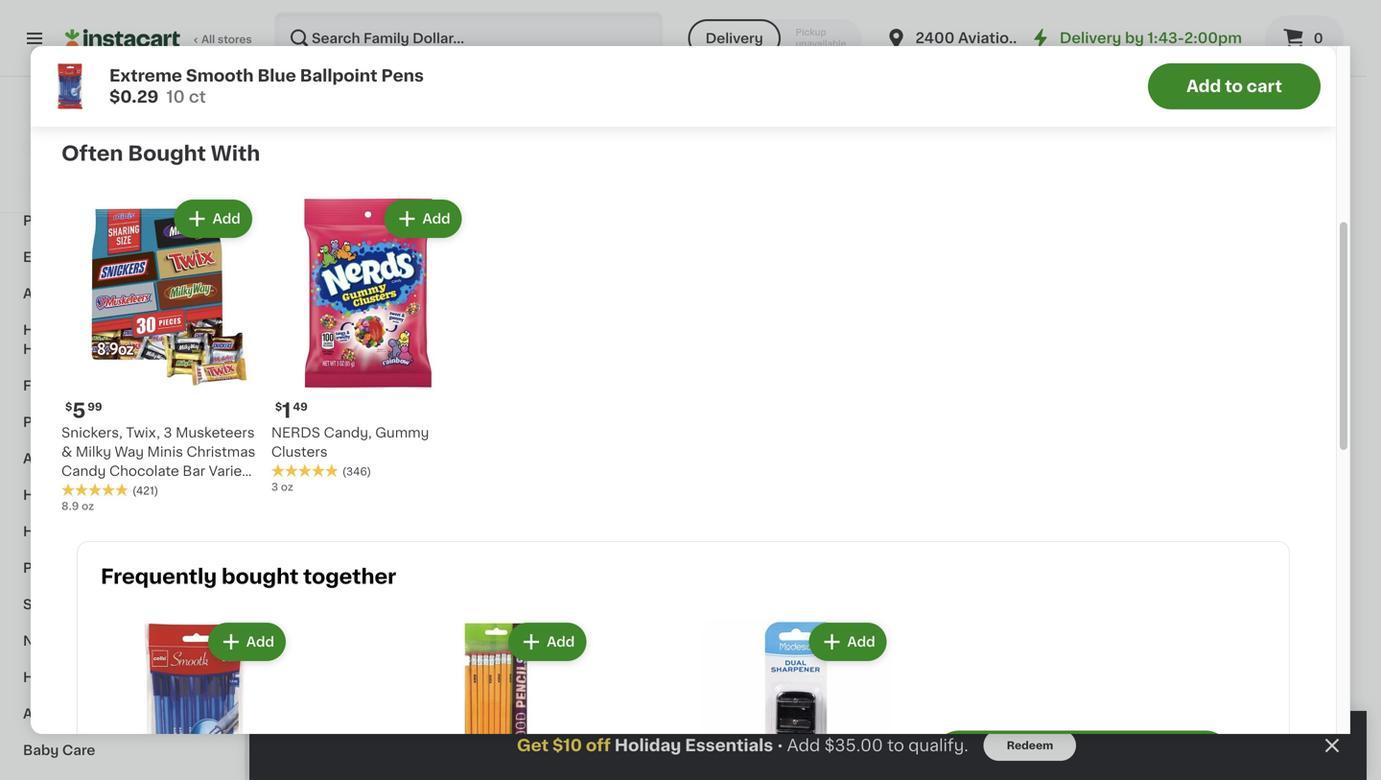 Task type: describe. For each thing, give the bounding box(es) containing it.
adult beverages link
[[12, 696, 233, 732]]

coffee,
[[1237, 21, 1287, 34]]

oz inside nescafé coffee, instant, 100% pure, dark roast, packets 7 x 0.07 oz
[[1212, 78, 1225, 88]]

kitchen supplies link
[[12, 166, 233, 202]]

home improvement & hardware link
[[12, 312, 233, 368]]

add to cart button
[[1149, 63, 1322, 109]]

family inside family chef assorted deluxe can openers ★★★★★
[[640, 602, 684, 615]]

guarantee
[[148, 185, 203, 195]]

redeem button
[[984, 730, 1077, 761]]

kitchen supplies
[[23, 178, 140, 191]]

oz down 'clusters'
[[281, 482, 294, 492]]

care for baby care
[[62, 744, 95, 757]]

★★★★★ inside family chef assorted deluxe can openers ★★★★★
[[640, 639, 707, 653]]

pencils,
[[728, 21, 781, 34]]

ct for assorted
[[478, 640, 490, 650]]

dark
[[1168, 59, 1200, 72]]

oil,
[[411, 320, 433, 334]]

apparel
[[23, 287, 77, 300]]

fast fit black curtain rods with crown finials
[[1168, 602, 1311, 654]]

3 for 3 oz
[[271, 482, 278, 492]]

snickers,
[[61, 426, 123, 440]]

gummy
[[375, 426, 429, 440]]

deluxe
[[640, 621, 687, 634]]

0 inside 0 button
[[1315, 32, 1324, 45]]

& for garden
[[68, 488, 79, 502]]

1 horizontal spatial candy
[[130, 484, 174, 497]]

rods inside fast fit black curtain rods with crown finials
[[1168, 621, 1203, 634]]

party
[[23, 214, 61, 227]]

health care
[[23, 525, 105, 538]]

adult beverages
[[23, 707, 137, 721]]

packets
[[1250, 59, 1303, 72]]

8.9 oz
[[61, 501, 94, 512]]

can
[[690, 621, 718, 634]]

musketeers
[[176, 426, 255, 440]]

product group containing 1
[[271, 196, 466, 495]]

interiors for blackout
[[464, 21, 520, 34]]

curtain inside the 'interiors by design gray blackout curtain panels'
[[563, 40, 612, 53]]

interiors by design gray blackout curtain panels button
[[464, 0, 625, 91]]

gift
[[78, 214, 105, 227]]

all
[[202, 34, 215, 45]]

$ for 5
[[65, 402, 72, 412]]

extreme smooth blue ballpoint pens 10 ct
[[288, 602, 434, 650]]

panels
[[464, 59, 509, 72]]

29
[[315, 577, 329, 588]]

& for craft
[[70, 105, 81, 118]]

new year's shop link
[[12, 623, 233, 659]]

10 inside "extreme smooth blue ballpoint pens $0.29 10 ct"
[[166, 89, 185, 105]]

2400
[[916, 31, 955, 45]]

health
[[23, 525, 69, 538]]

all stores link
[[65, 12, 253, 65]]

unscented
[[359, 21, 433, 34]]

instant,
[[1168, 40, 1219, 53]]

piece
[[816, 621, 854, 634]]

chef for can
[[688, 602, 720, 615]]

product group containing 0
[[288, 405, 449, 653]]

queen-
[[858, 621, 909, 634]]

hanes link
[[12, 659, 233, 696]]

supplies inside 'link'
[[80, 178, 140, 191]]

adjustable
[[899, 40, 971, 53]]

comfort-
[[529, 602, 591, 615]]

99 inside $ 5 99
[[88, 402, 102, 412]]

fast
[[1168, 602, 1197, 615]]

100% satisfaction guarantee button
[[30, 179, 215, 198]]

smooth for 10
[[186, 68, 254, 84]]

linens,
[[329, 339, 377, 353]]

oz right 8.9
[[82, 501, 94, 512]]

1 vertical spatial 1
[[282, 401, 291, 421]]

health care link
[[12, 513, 233, 550]]

new year's shop
[[23, 634, 138, 648]]

personal
[[23, 416, 84, 429]]

100% satisfaction guarantee
[[49, 185, 203, 195]]

10 inside the extreme smooth blue ballpoint pens 10 ct
[[288, 640, 300, 650]]

100% inside nescafé coffee, instant, 100% pure, dark roast, packets 7 x 0.07 oz
[[1222, 40, 1259, 53]]

(346)
[[342, 466, 371, 477]]

auto link
[[12, 441, 233, 477]]

bar
[[183, 465, 205, 478]]

oil
[[335, 40, 354, 53]]

with inside fast fit black curtain rods with crown finials
[[1207, 621, 1238, 634]]

care for personal care
[[87, 416, 120, 429]]

ticonderoga
[[640, 21, 725, 34]]

0 horizontal spatial 0
[[299, 576, 313, 596]]

often
[[61, 144, 123, 164]]

cart
[[1248, 78, 1283, 95]]

product group containing 3
[[288, 124, 449, 390]]

$ for 0
[[292, 577, 299, 588]]

pure,
[[1262, 40, 1296, 53]]

shop
[[102, 634, 138, 648]]

redeem
[[1007, 740, 1054, 751]]

interiors by design 4 piece queen-size black checker- embossed sheet sets button
[[816, 405, 977, 673]]

ct for extreme
[[302, 640, 314, 650]]

$ 1 49
[[275, 401, 308, 421]]

oz inside aromar fragrance oil, fresh linens, spa collection 2 fl oz
[[307, 377, 320, 388]]

chef for sink
[[1040, 21, 1073, 34]]

by for gray
[[523, 21, 541, 34]]

8.9
[[61, 501, 79, 512]]

design for curtain
[[544, 21, 592, 34]]

& inside snickers, twix, 3 musketeers & milky way minis christmas candy chocolate bar variety pack bulk candy
[[61, 445, 72, 459]]

fast fit black curtain rods with crown finials button
[[1168, 405, 1329, 656]]

•
[[778, 738, 784, 753]]

fresh
[[288, 339, 325, 353]]

(421)
[[132, 486, 158, 496]]

ellipse
[[288, 40, 332, 53]]

food & drink
[[23, 379, 113, 393]]

fit
[[1201, 602, 1218, 615]]

bulk
[[97, 484, 126, 497]]

interiors by design small white adjustable tension curtain rods
[[816, 21, 971, 72]]

to inside button
[[1226, 78, 1244, 95]]

baby care link
[[12, 732, 233, 769]]

$ for 1
[[275, 402, 282, 412]]

by
[[876, 21, 894, 34]]

design for adjustable
[[897, 21, 945, 34]]

assorted inside family chef assorted deluxe can openers ★★★★★
[[724, 602, 785, 615]]

interiors for white
[[816, 21, 872, 34]]

extreme smooth blue ballpoint pens $0.29 10 ct
[[109, 68, 424, 105]]

sales link
[[12, 586, 233, 623]]

baby for baby
[[23, 68, 59, 82]]

electronics
[[23, 250, 101, 264]]

18
[[464, 640, 476, 650]]

auto
[[23, 452, 56, 465]]

year's
[[57, 634, 99, 648]]

food
[[23, 379, 58, 393]]

& for drink
[[61, 379, 73, 393]]

pack
[[61, 484, 94, 497]]

office
[[23, 105, 67, 118]]

bought
[[128, 144, 206, 164]]

delivery by 1:43-2:00pm link
[[1030, 27, 1243, 50]]



Task type: vqa. For each thing, say whether or not it's contained in the screenshot.
orders corresponding to Auto-orders
no



Task type: locate. For each thing, give the bounding box(es) containing it.
blue
[[258, 68, 296, 84], [404, 602, 434, 615]]

roast,
[[1203, 59, 1246, 72]]

3
[[299, 295, 312, 315], [164, 426, 172, 440], [271, 482, 278, 492]]

0 horizontal spatial curtain
[[563, 40, 612, 53]]

assorted up openers
[[724, 602, 785, 615]]

office & craft
[[23, 105, 120, 118]]

0 horizontal spatial 99
[[88, 402, 102, 412]]

1 horizontal spatial curtain
[[872, 59, 921, 72]]

design inside interiors by design 4 piece queen-size black checker- embossed sheet sets
[[896, 602, 944, 615]]

by left 1:43-
[[1126, 31, 1145, 45]]

baby inside baby link
[[23, 68, 59, 82]]

0 horizontal spatial smooth
[[186, 68, 254, 84]]

qualify.
[[909, 738, 969, 754]]

$ left 49
[[275, 402, 282, 412]]

0 horizontal spatial to
[[888, 738, 905, 754]]

candy up pack
[[61, 465, 106, 478]]

2 horizontal spatial 3
[[299, 295, 312, 315]]

$35.00
[[825, 738, 884, 754]]

& inside apparel & accessories link
[[80, 287, 91, 300]]

by for 2:00pm
[[1126, 31, 1145, 45]]

essentials
[[686, 738, 774, 754]]

family for family chef stainless- steel sink strainers
[[992, 21, 1037, 34]]

& inside home improvement & hardware
[[164, 323, 176, 337]]

ct down all
[[189, 89, 206, 105]]

blue inside "extreme smooth blue ballpoint pens $0.29 10 ct"
[[258, 68, 296, 84]]

1 vertical spatial ballpoint
[[288, 621, 347, 634]]

black inside interiors by design 4 piece queen-size black checker- embossed sheet sets
[[816, 640, 853, 654]]

1 vertical spatial home
[[23, 488, 65, 502]]

small
[[816, 40, 853, 53]]

service type group
[[689, 19, 862, 58]]

chef
[[1040, 21, 1073, 34], [688, 602, 720, 615]]

party & gift supplies link
[[12, 202, 233, 239]]

home up health in the bottom left of the page
[[23, 488, 65, 502]]

& for accessories
[[80, 287, 91, 300]]

ballpoint down oil
[[300, 68, 378, 84]]

extreme for 10
[[109, 68, 182, 84]]

1 horizontal spatial $
[[275, 402, 282, 412]]

sheet
[[891, 659, 931, 673]]

1 vertical spatial 2
[[288, 377, 295, 388]]

smooth inside "extreme smooth blue ballpoint pens $0.29 10 ct"
[[186, 68, 254, 84]]

0 vertical spatial ballpoint
[[300, 68, 378, 84]]

delivery inside delivery button
[[706, 32, 764, 45]]

black down $9.99 element
[[1221, 602, 1258, 615]]

extreme down the $ 0 29
[[288, 602, 344, 615]]

1 horizontal spatial by
[[876, 602, 893, 615]]

&
[[70, 105, 81, 118], [64, 214, 75, 227], [80, 287, 91, 300], [164, 323, 176, 337], [61, 379, 73, 393], [61, 445, 72, 459], [68, 488, 79, 502]]

0 vertical spatial family
[[992, 21, 1037, 34]]

family for family dollar
[[77, 143, 123, 156]]

delivery by 1:43-2:00pm
[[1060, 31, 1243, 45]]

0 horizontal spatial chef
[[688, 602, 720, 615]]

chef up sink on the right of the page
[[1040, 21, 1073, 34]]

ballpoint down the $ 0 29
[[288, 621, 347, 634]]

sporting goods link
[[12, 130, 233, 166]]

ct inside "extreme smooth blue ballpoint pens $0.29 10 ct"
[[189, 89, 206, 105]]

99 up aromar at the top left of the page
[[314, 296, 329, 306]]

1 vertical spatial candy
[[130, 484, 174, 497]]

0 horizontal spatial rods
[[925, 59, 960, 72]]

3 up minis
[[164, 426, 172, 440]]

0 vertical spatial supplies
[[80, 178, 140, 191]]

0 vertical spatial home
[[23, 323, 65, 337]]

& down the accessories
[[164, 323, 176, 337]]

2 assorted from the left
[[724, 602, 785, 615]]

0 horizontal spatial 2
[[288, 377, 295, 388]]

0 vertical spatial extreme
[[109, 68, 182, 84]]

2 right no. in the right top of the page
[[783, 40, 791, 53]]

design for queen-
[[896, 602, 944, 615]]

1 horizontal spatial rods
[[1168, 621, 1203, 634]]

ct inside the extreme smooth blue ballpoint pens 10 ct
[[302, 640, 314, 650]]

extreme inside "extreme smooth blue ballpoint pens $0.29 10 ct"
[[109, 68, 182, 84]]

home inside home improvement & hardware
[[23, 323, 65, 337]]

baby link
[[12, 57, 233, 93]]

nerds
[[271, 426, 321, 440]]

product group
[[288, 124, 449, 390], [464, 124, 625, 371], [640, 124, 801, 371], [816, 124, 977, 389], [992, 124, 1153, 356], [1168, 124, 1329, 356], [61, 196, 256, 514], [271, 196, 466, 495], [288, 405, 449, 653], [101, 619, 290, 780], [401, 619, 591, 780], [702, 619, 891, 780], [288, 693, 449, 780], [464, 693, 625, 780], [640, 693, 801, 780], [816, 693, 977, 780], [992, 693, 1153, 780], [1168, 693, 1329, 780]]

0 vertical spatial rods
[[925, 59, 960, 72]]

$10
[[553, 738, 583, 754]]

family dollar logo image
[[104, 100, 141, 136]]

ballpoint inside "extreme smooth blue ballpoint pens $0.29 10 ct"
[[300, 68, 378, 84]]

pens down lamp
[[381, 68, 424, 84]]

delivery for delivery by 1:43-2:00pm
[[1060, 31, 1122, 45]]

10
[[166, 89, 185, 105], [288, 640, 300, 650]]

food & drink link
[[12, 368, 233, 404]]

0 vertical spatial chef
[[1040, 21, 1073, 34]]

lamplight
[[288, 21, 355, 34]]

2 inside aromar fragrance oil, fresh linens, spa collection 2 fl oz
[[288, 377, 295, 388]]

1 horizontal spatial ct
[[302, 640, 314, 650]]

0 horizontal spatial blue
[[258, 68, 296, 84]]

1 horizontal spatial blue
[[404, 602, 434, 615]]

2 baby from the top
[[23, 744, 59, 757]]

0 horizontal spatial extreme
[[109, 68, 182, 84]]

fragrance
[[340, 320, 408, 334]]

1 vertical spatial black
[[816, 640, 853, 654]]

& inside the 'food & drink' link
[[61, 379, 73, 393]]

0 vertical spatial candy
[[61, 465, 106, 478]]

1 vertical spatial extreme
[[288, 602, 344, 615]]

smooth down together
[[348, 602, 401, 615]]

embossed
[[816, 659, 888, 673]]

1 vertical spatial pens
[[351, 621, 384, 634]]

by inside interiors by design 4 piece queen-size black checker- embossed sheet sets
[[876, 602, 893, 615]]

interiors inside the 'interiors by design gray blackout curtain panels'
[[464, 21, 520, 34]]

candy,
[[324, 426, 372, 440]]

party & gift supplies
[[23, 214, 168, 227]]

assorted up mechanical
[[464, 602, 525, 615]]

family inside the family chef stainless- steel sink strainers
[[992, 21, 1037, 34]]

& left garden
[[68, 488, 79, 502]]

$ inside $ 5 99
[[65, 402, 72, 412]]

delivery for delivery
[[706, 32, 764, 45]]

extreme inside the extreme smooth blue ballpoint pens 10 ct
[[288, 602, 344, 615]]

family chef assorted deluxe can openers ★★★★★
[[640, 602, 785, 653]]

with down 'fit'
[[1207, 621, 1238, 634]]

1 horizontal spatial to
[[1226, 78, 1244, 95]]

0 horizontal spatial 100%
[[49, 185, 78, 195]]

3 inside snickers, twix, 3 musketeers & milky way minis christmas candy chocolate bar variety pack bulk candy
[[164, 426, 172, 440]]

home up hardware
[[23, 323, 65, 337]]

1 vertical spatial chef
[[688, 602, 720, 615]]

1 vertical spatial 10
[[288, 640, 300, 650]]

delivery inside delivery by 1:43-2:00pm link
[[1060, 31, 1122, 45]]

0 vertical spatial baby
[[23, 68, 59, 82]]

interiors inside interiors by design 4 piece queen-size black checker- embossed sheet sets
[[816, 602, 872, 615]]

delivery button
[[689, 19, 781, 58]]

ct inside assorted comfort-grip mechanical pencils 18 ct
[[478, 640, 490, 650]]

together
[[303, 567, 397, 587]]

to right $35.00 at the right bottom of page
[[888, 738, 905, 754]]

1 vertical spatial 100%
[[49, 185, 78, 195]]

openers
[[721, 621, 780, 634]]

design inside the 'interiors by design gray blackout curtain panels'
[[544, 21, 592, 34]]

$9.99 element
[[1168, 574, 1329, 599]]

aromar fragrance oil, fresh linens, spa collection 2 fl oz
[[288, 320, 433, 388]]

size
[[909, 621, 937, 634]]

smooth for ct
[[348, 602, 401, 615]]

black inside fast fit black curtain rods with crown finials
[[1221, 602, 1258, 615]]

ballpoint for extreme smooth blue ballpoint pens $0.29 10 ct
[[300, 68, 378, 84]]

ballpoint inside the extreme smooth blue ballpoint pens 10 ct
[[288, 621, 347, 634]]

care down 8.9 oz at the bottom left
[[72, 525, 105, 538]]

3 down 'clusters'
[[271, 482, 278, 492]]

rods down the adjustable on the top right of page
[[925, 59, 960, 72]]

variety
[[209, 465, 256, 478]]

2 horizontal spatial ct
[[478, 640, 490, 650]]

0 horizontal spatial delivery
[[706, 32, 764, 45]]

0 vertical spatial 0
[[1315, 32, 1324, 45]]

goods
[[86, 141, 133, 155]]

$ up personal care
[[65, 402, 72, 412]]

0 horizontal spatial black
[[816, 640, 853, 654]]

0 horizontal spatial 10
[[166, 89, 185, 105]]

blue inside the extreme smooth blue ballpoint pens 10 ct
[[404, 602, 434, 615]]

1 horizontal spatial extreme
[[288, 602, 344, 615]]

2:00pm
[[1185, 31, 1243, 45]]

assorted inside assorted comfort-grip mechanical pencils 18 ct
[[464, 602, 525, 615]]

0 vertical spatial smooth
[[186, 68, 254, 84]]

2 horizontal spatial curtain
[[1261, 602, 1311, 615]]

kitchen
[[23, 178, 77, 191]]

1 horizontal spatial 2
[[783, 40, 791, 53]]

rods down fast
[[1168, 621, 1203, 634]]

1 horizontal spatial chef
[[1040, 21, 1073, 34]]

to inside treatment tracker modal dialog
[[888, 738, 905, 754]]

0 vertical spatial 99
[[314, 296, 329, 306]]

baby up office
[[23, 68, 59, 82]]

99
[[314, 296, 329, 306], [88, 402, 102, 412]]

0 vertical spatial 10
[[166, 89, 185, 105]]

1 home from the top
[[23, 323, 65, 337]]

interiors up 'small'
[[816, 21, 872, 34]]

chef inside family chef assorted deluxe can openers ★★★★★
[[688, 602, 720, 615]]

& inside "office & craft" link
[[70, 105, 81, 118]]

1 vertical spatial rods
[[1168, 621, 1203, 634]]

0 vertical spatial 2
[[783, 40, 791, 53]]

0 vertical spatial 100%
[[1222, 40, 1259, 53]]

1 horizontal spatial family
[[640, 602, 684, 615]]

personal care
[[23, 416, 120, 429]]

1 vertical spatial 99
[[88, 402, 102, 412]]

ct right 18
[[478, 640, 490, 650]]

x
[[1177, 78, 1183, 88]]

None search field
[[274, 12, 664, 65]]

1 horizontal spatial delivery
[[1060, 31, 1122, 45]]

1 inside 'lamplight unscented ellipse oil lamp 1 each'
[[288, 59, 292, 69]]

2 vertical spatial family
[[640, 602, 684, 615]]

1 vertical spatial baby
[[23, 744, 59, 757]]

blue for 10
[[258, 68, 296, 84]]

to
[[1226, 78, 1244, 95], [888, 738, 905, 754]]

1 vertical spatial with
[[1207, 621, 1238, 634]]

49
[[293, 402, 308, 412]]

1 left each
[[288, 59, 292, 69]]

0 right pure,
[[1315, 32, 1324, 45]]

snickers, twix, 3 musketeers & milky way minis christmas candy chocolate bar variety pack bulk candy
[[61, 426, 256, 497]]

ticonderoga pencils, sharpened, soft, no. 2 hb
[[640, 21, 791, 72]]

& right apparel
[[80, 287, 91, 300]]

1 baby from the top
[[23, 68, 59, 82]]

3 up aromar at the top left of the page
[[299, 295, 312, 315]]

1 vertical spatial curtain
[[872, 59, 921, 72]]

design up size
[[896, 602, 944, 615]]

& left craft
[[70, 105, 81, 118]]

by for 4
[[876, 602, 893, 615]]

apparel & accessories
[[23, 287, 180, 300]]

0 horizontal spatial family
[[77, 143, 123, 156]]

pens for extreme smooth blue ballpoint pens $0.29 10 ct
[[381, 68, 424, 84]]

interiors for piece
[[816, 602, 872, 615]]

2 left fl
[[288, 377, 295, 388]]

pens inside "extreme smooth blue ballpoint pens $0.29 10 ct"
[[381, 68, 424, 84]]

0 horizontal spatial ct
[[189, 89, 206, 105]]

home for home & garden
[[23, 488, 65, 502]]

1 vertical spatial family
[[77, 143, 123, 156]]

& left gift
[[64, 214, 75, 227]]

99 inside the '3 99'
[[314, 296, 329, 306]]

1 horizontal spatial with
[[1207, 621, 1238, 634]]

oz right fl
[[307, 377, 320, 388]]

2 horizontal spatial family
[[992, 21, 1037, 34]]

1 assorted from the left
[[464, 602, 525, 615]]

1 horizontal spatial 99
[[314, 296, 329, 306]]

1 vertical spatial care
[[72, 525, 105, 538]]

interiors inside interiors by design small white adjustable tension curtain rods
[[816, 21, 872, 34]]

2 vertical spatial care
[[62, 744, 95, 757]]

with right bought
[[211, 144, 260, 164]]

baby down adult
[[23, 744, 59, 757]]

0 vertical spatial blue
[[258, 68, 296, 84]]

care right 5
[[87, 416, 120, 429]]

& left milky at left
[[61, 445, 72, 459]]

1 vertical spatial supplies
[[108, 214, 168, 227]]

home for home improvement & hardware
[[23, 323, 65, 337]]

& right food
[[61, 379, 73, 393]]

improvement
[[68, 323, 161, 337]]

pets link
[[12, 550, 233, 586]]

curtain down white at the top
[[872, 59, 921, 72]]

1 horizontal spatial smooth
[[348, 602, 401, 615]]

treatment tracker modal dialog
[[250, 711, 1368, 780]]

smooth inside the extreme smooth blue ballpoint pens 10 ct
[[348, 602, 401, 615]]

pens for extreme smooth blue ballpoint pens 10 ct
[[351, 621, 384, 634]]

3 oz
[[271, 482, 294, 492]]

1 horizontal spatial 3
[[271, 482, 278, 492]]

& inside party & gift supplies link
[[64, 214, 75, 227]]

get $10 off holiday essentials • add $35.00 to qualify.
[[517, 738, 969, 754]]

$ inside the $ 0 29
[[292, 577, 299, 588]]

new
[[23, 634, 54, 648]]

1 horizontal spatial black
[[1221, 602, 1258, 615]]

extreme for ct
[[288, 602, 344, 615]]

0 vertical spatial 1
[[288, 59, 292, 69]]

$1.49 element
[[1168, 0, 1329, 18]]

100% up party
[[49, 185, 78, 195]]

1 vertical spatial to
[[888, 738, 905, 754]]

2 vertical spatial curtain
[[1261, 602, 1311, 615]]

pens inside the extreme smooth blue ballpoint pens 10 ct
[[351, 621, 384, 634]]

chef up "can"
[[688, 602, 720, 615]]

2 vertical spatial 3
[[271, 482, 278, 492]]

99 right 5
[[88, 402, 102, 412]]

oz down roast,
[[1212, 78, 1225, 88]]

3 for 3 99
[[299, 295, 312, 315]]

0 horizontal spatial $
[[65, 402, 72, 412]]

& for gift
[[64, 214, 75, 227]]

care for health care
[[72, 525, 105, 538]]

design up blackout
[[544, 21, 592, 34]]

lamplight unscented ellipse oil lamp 1 each
[[288, 21, 433, 69]]

1 horizontal spatial assorted
[[724, 602, 785, 615]]

100% inside button
[[49, 185, 78, 195]]

0 button
[[1266, 15, 1345, 61]]

blue for ct
[[404, 602, 434, 615]]

extreme up $0.29
[[109, 68, 182, 84]]

$ inside $ 1 49
[[275, 402, 282, 412]]

$0.29
[[109, 89, 159, 105]]

0 vertical spatial to
[[1226, 78, 1244, 95]]

by up blackout
[[523, 21, 541, 34]]

100% up roast,
[[1222, 40, 1259, 53]]

1 left 49
[[282, 401, 291, 421]]

add inside add to cart button
[[1187, 78, 1222, 95]]

rods inside interiors by design small white adjustable tension curtain rods
[[925, 59, 960, 72]]

product group containing 5
[[61, 196, 256, 514]]

ct down the $ 0 29
[[302, 640, 314, 650]]

curtain inside interiors by design small white adjustable tension curtain rods
[[872, 59, 921, 72]]

0 vertical spatial care
[[87, 416, 120, 429]]

grip
[[591, 602, 620, 615]]

1 vertical spatial 3
[[164, 426, 172, 440]]

care down adult beverages
[[62, 744, 95, 757]]

sporting goods
[[23, 141, 133, 155]]

family
[[992, 21, 1037, 34], [77, 143, 123, 156], [640, 602, 684, 615]]

to down roast,
[[1226, 78, 1244, 95]]

candy down chocolate
[[130, 484, 174, 497]]

hardware
[[23, 343, 90, 356]]

instacart logo image
[[65, 27, 180, 50]]

0 vertical spatial black
[[1221, 602, 1258, 615]]

curtain up crown
[[1261, 602, 1311, 615]]

& inside home & garden link
[[68, 488, 79, 502]]

baby for baby care
[[23, 744, 59, 757]]

2 horizontal spatial $
[[292, 577, 299, 588]]

black down piece
[[816, 640, 853, 654]]

2 home from the top
[[23, 488, 65, 502]]

0 horizontal spatial candy
[[61, 465, 106, 478]]

interiors up piece
[[816, 602, 872, 615]]

design inside interiors by design small white adjustable tension curtain rods
[[897, 21, 945, 34]]

electronics link
[[12, 239, 233, 275]]

ballpoint for extreme smooth blue ballpoint pens 10 ct
[[288, 621, 347, 634]]

1 horizontal spatial 10
[[288, 640, 300, 650]]

drink
[[76, 379, 113, 393]]

1 vertical spatial 0
[[299, 576, 313, 596]]

crown
[[1241, 621, 1285, 634]]

1 horizontal spatial 100%
[[1222, 40, 1259, 53]]

0.07
[[1186, 78, 1209, 88]]

2 inside the ticonderoga pencils, sharpened, soft, no. 2 hb
[[783, 40, 791, 53]]

fl
[[297, 377, 304, 388]]

$
[[65, 402, 72, 412], [275, 402, 282, 412], [292, 577, 299, 588]]

home improvement & hardware
[[23, 323, 176, 356]]

baby inside baby care link
[[23, 744, 59, 757]]

curtain right blackout
[[563, 40, 612, 53]]

add inside treatment tracker modal dialog
[[788, 738, 821, 754]]

curtain inside fast fit black curtain rods with crown finials
[[1261, 602, 1311, 615]]

home
[[23, 323, 65, 337], [23, 488, 65, 502]]

0 vertical spatial 3
[[299, 295, 312, 315]]

ticonderoga pencils, sharpened, soft, no. 2 hb button
[[640, 0, 801, 108]]

smooth down all stores
[[186, 68, 254, 84]]

0 vertical spatial pens
[[381, 68, 424, 84]]

1 horizontal spatial 0
[[1315, 32, 1324, 45]]

$ left the 29
[[292, 577, 299, 588]]

10 right $0.29
[[166, 89, 185, 105]]

twix,
[[126, 426, 160, 440]]

0 horizontal spatial with
[[211, 144, 260, 164]]

oz
[[1212, 78, 1225, 88], [307, 377, 320, 388], [281, 482, 294, 492], [82, 501, 94, 512]]

1 vertical spatial blue
[[404, 602, 434, 615]]

10 down the $ 0 29
[[288, 640, 300, 650]]

0 horizontal spatial by
[[523, 21, 541, 34]]

2 horizontal spatial by
[[1126, 31, 1145, 45]]

0 horizontal spatial 3
[[164, 426, 172, 440]]

pens down together
[[351, 621, 384, 634]]

by up queen-
[[876, 602, 893, 615]]

0 left the 29
[[299, 576, 313, 596]]

0
[[1315, 32, 1324, 45], [299, 576, 313, 596]]

0 vertical spatial with
[[211, 144, 260, 164]]

0 vertical spatial curtain
[[563, 40, 612, 53]]

clusters
[[271, 445, 328, 459]]

black
[[1221, 602, 1258, 615], [816, 640, 853, 654]]

chef inside the family chef stainless- steel sink strainers
[[1040, 21, 1073, 34]]

mechanical
[[464, 621, 542, 634]]

by inside the 'interiors by design gray blackout curtain panels'
[[523, 21, 541, 34]]

interiors up gray
[[464, 21, 520, 34]]

0 horizontal spatial assorted
[[464, 602, 525, 615]]

each
[[295, 59, 322, 69]]

design up the adjustable on the top right of page
[[897, 21, 945, 34]]



